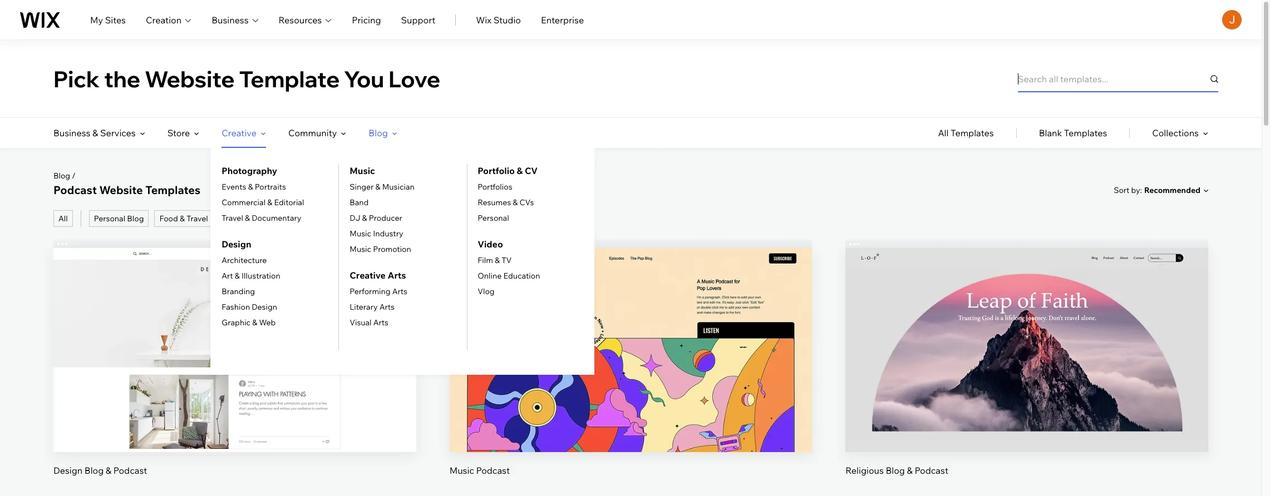 Task type: vqa. For each thing, say whether or not it's contained in the screenshot.


Task type: describe. For each thing, give the bounding box(es) containing it.
architecture
[[222, 256, 267, 266]]

portraits
[[255, 182, 286, 192]]

fashion & beauty link
[[326, 210, 399, 227]]

& inside video film & tv online education vlog
[[495, 256, 500, 266]]

0 horizontal spatial templates
[[145, 183, 200, 197]]

design architecture art & illustration branding fashion design graphic & web
[[222, 239, 280, 328]]

all templates link
[[938, 118, 994, 148]]

store
[[167, 128, 190, 139]]

wix
[[476, 14, 492, 25]]

video
[[478, 239, 503, 250]]

creation
[[146, 14, 182, 25]]

music promotion link
[[350, 244, 411, 254]]

0 horizontal spatial personal
[[94, 214, 125, 224]]

graphic
[[222, 318, 251, 328]]

portfolios link
[[478, 182, 513, 192]]

recommended
[[1145, 185, 1201, 195]]

categories by subject element
[[53, 118, 595, 375]]

portfolio & cv link
[[478, 164, 538, 178]]

online
[[478, 271, 502, 281]]

blog for design blog & podcast
[[85, 465, 104, 476]]

art
[[222, 271, 233, 281]]

support link
[[401, 13, 436, 26]]

performing arts link
[[350, 287, 408, 297]]

wellness
[[442, 214, 475, 224]]

creative for creative arts performing arts literary arts visual arts
[[350, 270, 386, 281]]

business for business & services
[[53, 128, 90, 139]]

view button for religious blog & podcast
[[1001, 358, 1054, 385]]

creative arts link
[[350, 269, 406, 282]]

film
[[478, 256, 493, 266]]

edit for religious blog & podcast
[[1019, 328, 1036, 339]]

photography events & portraits commercial & editorial travel & documentary
[[222, 165, 304, 223]]

performing
[[350, 287, 391, 297]]

fashion design link
[[222, 302, 277, 312]]

blog inside categories by subject element
[[369, 128, 388, 139]]

community
[[288, 128, 337, 139]]

online education link
[[478, 271, 540, 281]]

arts down creative arts link
[[392, 287, 408, 297]]

visual
[[350, 318, 372, 328]]

blank templates link
[[1039, 118, 1108, 148]]

enterprise
[[541, 14, 584, 25]]

services
[[100, 128, 136, 139]]

pricing
[[352, 14, 381, 25]]

business & services
[[53, 128, 136, 139]]

template
[[239, 65, 340, 93]]

visual arts link
[[350, 318, 389, 328]]

industry
[[373, 229, 403, 239]]

enterprise link
[[541, 13, 584, 26]]

producer
[[369, 213, 402, 223]]

literary arts link
[[350, 302, 395, 312]]

podcast website templates - design blog & podcast image
[[53, 248, 416, 452]]

music industry link
[[350, 229, 403, 239]]

creation button
[[146, 13, 192, 26]]

blog for personal blog
[[127, 214, 144, 224]]

singer
[[350, 182, 374, 192]]

view button for music podcast
[[605, 358, 658, 385]]

podcast inside "group"
[[476, 465, 510, 476]]

sort by:
[[1114, 185, 1143, 195]]

wix studio
[[476, 14, 521, 25]]

religious
[[846, 465, 884, 476]]

vlog link
[[478, 287, 495, 297]]

dj & producer link
[[350, 213, 402, 223]]

fashion inside design architecture art & illustration branding fashion design graphic & web
[[222, 302, 250, 312]]

art & illustration link
[[222, 271, 280, 281]]

branding
[[222, 287, 255, 297]]

sports
[[409, 214, 434, 224]]

resources
[[279, 14, 322, 25]]

Search search field
[[1018, 65, 1219, 92]]

news
[[224, 214, 244, 224]]

arts up performing arts link
[[388, 270, 406, 281]]

branding link
[[222, 287, 255, 297]]

personal blog link
[[89, 210, 149, 227]]

music link
[[350, 164, 375, 178]]

graphic & web link
[[222, 318, 276, 328]]

resources button
[[279, 13, 332, 26]]

my
[[90, 14, 103, 25]]

news & business link
[[219, 210, 290, 227]]

arts down literary arts link
[[373, 318, 389, 328]]

1 vertical spatial design
[[252, 302, 277, 312]]

music singer & musician band dj & producer music industry music promotion
[[350, 165, 415, 254]]

events
[[222, 182, 246, 192]]

editorial
[[274, 198, 304, 208]]

all for all templates
[[938, 128, 949, 139]]

music podcast group
[[450, 241, 813, 477]]

/
[[72, 171, 76, 181]]

music inside "group"
[[450, 465, 474, 476]]

personal blog
[[94, 214, 144, 224]]

support
[[401, 14, 436, 25]]



Task type: locate. For each thing, give the bounding box(es) containing it.
fashion inside fashion & beauty link
[[331, 214, 360, 224]]

tv
[[502, 256, 512, 266]]

studio
[[494, 14, 521, 25]]

travel inside "food & travel" link
[[187, 214, 208, 224]]

templates for all templates
[[951, 128, 994, 139]]

1 horizontal spatial creative
[[350, 270, 386, 281]]

0 horizontal spatial edit button
[[605, 320, 658, 347]]

arts down performing arts link
[[380, 302, 395, 312]]

education
[[504, 271, 540, 281]]

commercial
[[222, 198, 266, 208]]

music
[[350, 165, 375, 177], [350, 229, 371, 239], [350, 244, 371, 254], [450, 465, 474, 476]]

business for business
[[212, 14, 249, 25]]

1 horizontal spatial templates
[[951, 128, 994, 139]]

0 vertical spatial business
[[212, 14, 249, 25]]

1 vertical spatial creative
[[350, 270, 386, 281]]

2 horizontal spatial design
[[252, 302, 277, 312]]

food & travel link
[[154, 210, 213, 227]]

0 vertical spatial all
[[938, 128, 949, 139]]

food
[[159, 214, 178, 224]]

travel right food
[[187, 214, 208, 224]]

podcast inside "group"
[[915, 465, 949, 476]]

design link
[[222, 238, 251, 251]]

blank templates
[[1039, 128, 1108, 139]]

blog for religious blog & podcast
[[886, 465, 905, 476]]

literary
[[350, 302, 378, 312]]

1 view from the left
[[621, 366, 641, 377]]

creative inside creative arts performing arts literary arts visual arts
[[350, 270, 386, 281]]

musician
[[382, 182, 415, 192]]

personal link
[[478, 213, 509, 223]]

website
[[145, 65, 235, 93], [99, 183, 143, 197]]

1 vertical spatial all
[[58, 214, 68, 224]]

2 edit from the left
[[1019, 328, 1036, 339]]

my sites
[[90, 14, 126, 25]]

travel inside 'photography events & portraits commercial & editorial travel & documentary'
[[222, 213, 243, 223]]

religious blog & podcast
[[846, 465, 949, 476]]

1 horizontal spatial all
[[938, 128, 949, 139]]

blog link
[[53, 171, 70, 181]]

view button inside music podcast "group"
[[605, 358, 658, 385]]

blog inside "group"
[[886, 465, 905, 476]]

resumes & cvs link
[[478, 198, 534, 208]]

0 horizontal spatial view button
[[605, 358, 658, 385]]

promotion
[[373, 244, 411, 254]]

portfolios
[[478, 182, 513, 192]]

0 horizontal spatial design
[[53, 465, 83, 476]]

you
[[344, 65, 384, 93]]

0 horizontal spatial business
[[53, 128, 90, 139]]

travel
[[222, 213, 243, 223], [187, 214, 208, 224]]

1 horizontal spatial view button
[[1001, 358, 1054, 385]]

design inside group
[[53, 465, 83, 476]]

podcast website templates - music podcast image
[[450, 248, 813, 452]]

illustration
[[242, 271, 280, 281]]

news & business
[[224, 214, 285, 224]]

personal down resumes
[[478, 213, 509, 223]]

categories. use the left and right arrow keys to navigate the menu element
[[0, 118, 1262, 375]]

business inside categories by subject element
[[53, 128, 90, 139]]

travel down commercial
[[222, 213, 243, 223]]

1 horizontal spatial edit
[[1019, 328, 1036, 339]]

1 edit button from the left
[[605, 320, 658, 347]]

business inside popup button
[[212, 14, 249, 25]]

documentary
[[252, 213, 301, 223]]

all inside "link"
[[58, 214, 68, 224]]

1 horizontal spatial fashion
[[331, 214, 360, 224]]

design for design blog & podcast
[[53, 465, 83, 476]]

travel & documentary link
[[222, 213, 301, 223]]

2 vertical spatial design
[[53, 465, 83, 476]]

events & portraits link
[[222, 182, 286, 192]]

edit
[[623, 328, 639, 339], [1019, 328, 1036, 339]]

video film & tv online education vlog
[[478, 239, 540, 297]]

wix studio link
[[476, 13, 521, 26]]

pick the website template you love
[[53, 65, 441, 93]]

web
[[259, 318, 276, 328]]

design for design architecture art & illustration branding fashion design graphic & web
[[222, 239, 251, 250]]

1 vertical spatial website
[[99, 183, 143, 197]]

templates for blank templates
[[1064, 128, 1108, 139]]

profile image image
[[1223, 10, 1242, 30]]

view for music podcast
[[621, 366, 641, 377]]

all inside generic categories element
[[938, 128, 949, 139]]

creative for creative
[[222, 128, 257, 139]]

religious blog & podcast group
[[846, 241, 1209, 477]]

creative up photography link
[[222, 128, 257, 139]]

all
[[938, 128, 949, 139], [58, 214, 68, 224]]

1 horizontal spatial edit button
[[1001, 320, 1054, 347]]

edit button for music podcast
[[605, 320, 658, 347]]

band
[[350, 198, 369, 208]]

1 vertical spatial business
[[53, 128, 90, 139]]

2 view from the left
[[1017, 366, 1038, 377]]

edit inside "religious blog & podcast" "group"
[[1019, 328, 1036, 339]]

photography link
[[222, 164, 277, 178]]

1 horizontal spatial travel
[[222, 213, 243, 223]]

creative up performing
[[350, 270, 386, 281]]

collections
[[1153, 128, 1199, 139]]

creative
[[222, 128, 257, 139], [350, 270, 386, 281]]

0 horizontal spatial edit
[[623, 328, 639, 339]]

view button inside "religious blog & podcast" "group"
[[1001, 358, 1054, 385]]

personal inside portfolio & cv portfolios resumes & cvs personal
[[478, 213, 509, 223]]

sort
[[1114, 185, 1130, 195]]

my sites link
[[90, 13, 126, 26]]

personal down podcast website templates
[[94, 214, 125, 224]]

band link
[[350, 198, 369, 208]]

music podcast
[[450, 465, 510, 476]]

all for all
[[58, 214, 68, 224]]

design blog & podcast group
[[53, 241, 416, 477]]

edit button for religious blog & podcast
[[1001, 320, 1054, 347]]

vlog
[[478, 287, 495, 297]]

0 horizontal spatial travel
[[187, 214, 208, 224]]

view inside "religious blog & podcast" "group"
[[1017, 366, 1038, 377]]

beauty
[[368, 214, 394, 224]]

1 horizontal spatial business
[[212, 14, 249, 25]]

business button
[[212, 13, 259, 26]]

view for religious blog & podcast
[[1017, 366, 1038, 377]]

1 edit from the left
[[623, 328, 639, 339]]

edit inside music podcast "group"
[[623, 328, 639, 339]]

cv
[[525, 165, 538, 177]]

1 vertical spatial fashion
[[222, 302, 250, 312]]

film & tv link
[[478, 256, 512, 266]]

the
[[104, 65, 140, 93]]

& inside "group"
[[907, 465, 913, 476]]

food & travel
[[159, 214, 208, 224]]

0 horizontal spatial fashion
[[222, 302, 250, 312]]

0 vertical spatial design
[[222, 239, 251, 250]]

edit button
[[605, 320, 658, 347], [1001, 320, 1054, 347]]

edit for music podcast
[[623, 328, 639, 339]]

edit button inside music podcast "group"
[[605, 320, 658, 347]]

all link
[[53, 210, 73, 227]]

0 vertical spatial website
[[145, 65, 235, 93]]

2 vertical spatial business
[[253, 214, 285, 224]]

fashion down band
[[331, 214, 360, 224]]

sports & wellness link
[[404, 210, 480, 227]]

& inside "link"
[[436, 214, 441, 224]]

creative arts performing arts literary arts visual arts
[[350, 270, 408, 328]]

blog /
[[53, 171, 76, 181]]

cvs
[[520, 198, 534, 208]]

arts
[[300, 214, 316, 224], [388, 270, 406, 281], [392, 287, 408, 297], [380, 302, 395, 312], [373, 318, 389, 328]]

photography
[[222, 165, 277, 177]]

design blog & podcast
[[53, 465, 147, 476]]

fashion up graphic
[[222, 302, 250, 312]]

view
[[621, 366, 641, 377], [1017, 366, 1038, 377]]

edit button inside "religious blog & podcast" "group"
[[1001, 320, 1054, 347]]

None search field
[[1018, 65, 1219, 92]]

sports & wellness
[[409, 214, 475, 224]]

pick
[[53, 65, 100, 93]]

podcast website templates - religious blog & podcast image
[[846, 248, 1209, 452]]

website up store
[[145, 65, 235, 93]]

1 horizontal spatial personal
[[478, 213, 509, 223]]

arts down editorial
[[300, 214, 316, 224]]

1 horizontal spatial website
[[145, 65, 235, 93]]

2 view button from the left
[[1001, 358, 1054, 385]]

pricing link
[[352, 13, 381, 26]]

2 horizontal spatial business
[[253, 214, 285, 224]]

video link
[[478, 238, 503, 251]]

portfolio & cv portfolios resumes & cvs personal
[[478, 165, 538, 223]]

0 horizontal spatial website
[[99, 183, 143, 197]]

1 horizontal spatial design
[[222, 239, 251, 250]]

blog
[[369, 128, 388, 139], [53, 171, 70, 181], [127, 214, 144, 224], [85, 465, 104, 476], [886, 465, 905, 476]]

website up personal blog link
[[99, 183, 143, 197]]

2 edit button from the left
[[1001, 320, 1054, 347]]

by:
[[1132, 185, 1143, 195]]

0 horizontal spatial all
[[58, 214, 68, 224]]

view inside music podcast "group"
[[621, 366, 641, 377]]

1 view button from the left
[[605, 358, 658, 385]]

& inside group
[[106, 465, 111, 476]]

0 horizontal spatial view
[[621, 366, 641, 377]]

blog inside group
[[85, 465, 104, 476]]

singer & musician link
[[350, 182, 415, 192]]

podcast website templates
[[53, 183, 200, 197]]

blank
[[1039, 128, 1062, 139]]

2 horizontal spatial templates
[[1064, 128, 1108, 139]]

podcast inside group
[[113, 465, 147, 476]]

0 horizontal spatial creative
[[222, 128, 257, 139]]

arts link
[[295, 210, 321, 227]]

0 vertical spatial creative
[[222, 128, 257, 139]]

generic categories element
[[938, 118, 1209, 148]]

1 horizontal spatial view
[[1017, 366, 1038, 377]]

0 vertical spatial fashion
[[331, 214, 360, 224]]



